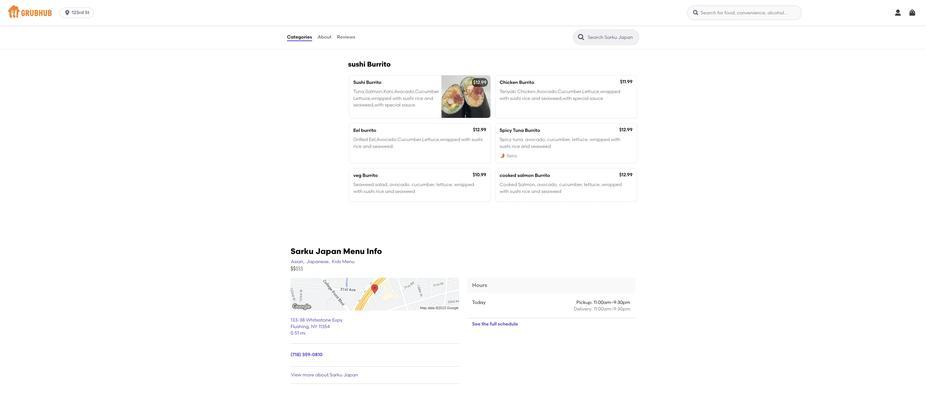 Task type: locate. For each thing, give the bounding box(es) containing it.
avocado, for tuna,
[[526, 137, 546, 143]]

lettuce, for cooked salmon, avocado, cucumber, lettuce, wrapped with sushi rice and seaweed
[[584, 182, 601, 188]]

chicken,avocado,cucumber,lettuce,wrapped
[[518, 89, 621, 94]]

1 vertical spatial seaweed,with
[[354, 102, 384, 108]]

burrito right tuna
[[525, 128, 540, 133]]

japan up asian, japanese, kids menu at bottom left
[[316, 247, 341, 256]]

(718)
[[291, 352, 301, 358]]

lettuce, inside spicy tuna, avocado, cucumber, lettuce, wrapped with sushi rice and seaweed
[[572, 137, 589, 143]]

2 11:00am–9:30pm from the top
[[594, 307, 631, 312]]

menu right 'kids'
[[342, 259, 355, 264]]

lettuce, for spicy tuna, avocado, cucumber, lettuce, wrapped with sushi rice and seaweed
[[572, 137, 589, 143]]

seaweed,with for sushi burrito
[[354, 102, 384, 108]]

japan
[[316, 247, 341, 256], [344, 372, 358, 378]]

1 vertical spatial 11:00am–9:30pm
[[594, 307, 631, 312]]

133-38 whitestone expy flushing , ny 11354 0.51 mi
[[291, 318, 343, 336]]

seaweed
[[354, 182, 374, 188]]

see the full schedule
[[472, 321, 518, 327]]

avocado, inside spicy tuna, avocado, cucumber, lettuce, wrapped with sushi rice and seaweed
[[526, 137, 546, 143]]

seaweed inside spicy tuna, avocado, cucumber, lettuce, wrapped with sushi rice and seaweed
[[531, 144, 551, 149]]

and inside the grilled eel,avocado,cucumber,lettuce,wrapped with sushi rice and seaweed.
[[363, 144, 372, 149]]

full
[[490, 321, 497, 327]]

cucumber, inside seaweed salad, avocado, cucumber, lettuce, wrapped with sushi rice and seaweed
[[412, 182, 436, 188]]

cucumber, for spicy tuna burrito
[[548, 137, 571, 143]]

seaweed,with
[[542, 96, 572, 101], [354, 102, 384, 108]]

flushing
[[291, 324, 309, 330]]

cucumber, inside 'cooked salmon, avocado, cucumber, lettuce, wrapped with sushi rice and seaweed'
[[560, 182, 583, 188]]

eel burrito
[[354, 128, 376, 133]]

sushi inside the grilled eel,avocado,cucumber,lettuce,wrapped with sushi rice and seaweed.
[[472, 137, 483, 143]]

wrapped for cooked salmon, avocado, cucumber, lettuce, wrapped with sushi rice and seaweed
[[602, 182, 622, 188]]

wrapped inside spicy tuna, avocado, cucumber, lettuce, wrapped with sushi rice and seaweed
[[590, 137, 610, 143]]

sushi inside spicy tuna, avocado, cucumber, lettuce, wrapped with sushi rice and seaweed
[[500, 144, 511, 149]]

avocado, for salmon,
[[538, 182, 558, 188]]

sushi inside 'cooked salmon, avocado, cucumber, lettuce, wrapped with sushi rice and seaweed'
[[510, 189, 521, 194]]

burrito for veg burrito
[[363, 173, 378, 178]]

tuna
[[513, 128, 524, 133]]

$12.99
[[474, 80, 487, 85], [473, 127, 486, 133], [620, 127, 633, 133], [620, 172, 633, 178]]

avocado, inside 'cooked salmon, avocado, cucumber, lettuce, wrapped with sushi rice and seaweed'
[[538, 182, 558, 188]]

the
[[482, 321, 489, 327]]

seaweed
[[531, 144, 551, 149], [395, 189, 415, 194], [542, 189, 562, 194]]

11:00am–9:30pm right delivery:
[[594, 307, 631, 312]]

hours
[[472, 282, 487, 288]]

spicy for spicy tuna burrito
[[500, 128, 512, 133]]

burrito right "sushi"
[[366, 80, 382, 85]]

special down tuna,salmon,kani,avocado,cucumber,
[[385, 102, 401, 108]]

cooked
[[500, 182, 517, 188]]

veg burrito
[[354, 173, 378, 178]]

wrapped inside 'cooked salmon, avocado, cucumber, lettuce, wrapped with sushi rice and seaweed'
[[602, 182, 622, 188]]

1 horizontal spatial svg image
[[895, 9, 902, 17]]

2 horizontal spatial svg image
[[909, 9, 917, 17]]

japan right about
[[344, 372, 358, 378]]

reviews button
[[337, 25, 356, 49]]

0.51
[[291, 331, 299, 336]]

with inside teriyaki chicken,avocado,cucumber,lettuce,wrapped with sushi rice and seaweed,with special sauce
[[500, 96, 509, 101]]

menu up kids menu button
[[343, 247, 365, 256]]

11:00am–9:30pm
[[594, 300, 631, 306], [594, 307, 631, 312]]

rice up sauce.
[[415, 96, 423, 101]]

seaweed for salad,
[[395, 189, 415, 194]]

1 horizontal spatial japan
[[344, 372, 358, 378]]

0 vertical spatial special
[[573, 96, 589, 101]]

ny
[[311, 324, 318, 330]]

cucumber,
[[548, 137, 571, 143], [412, 182, 436, 188], [560, 182, 583, 188]]

0 vertical spatial 11:00am–9:30pm
[[594, 300, 631, 306]]

0 horizontal spatial special
[[385, 102, 401, 108]]

and inside seaweed salad, avocado, cucumber, lettuce, wrapped with sushi rice and seaweed
[[385, 189, 394, 194]]

menu
[[343, 247, 365, 256], [342, 259, 355, 264]]

lettuce,
[[572, 137, 589, 143], [437, 182, 453, 188], [584, 182, 601, 188]]

special inside teriyaki chicken,avocado,cucumber,lettuce,wrapped with sushi rice and seaweed,with special sauce
[[573, 96, 589, 101]]

1 horizontal spatial special
[[573, 96, 589, 101]]

seaweed,with down lettuce,wrapped at the left of the page
[[354, 102, 384, 108]]

chicken burrito
[[500, 80, 535, 85]]

cooked
[[500, 173, 517, 178]]

main navigation navigation
[[0, 0, 927, 25]]

asian,
[[291, 259, 305, 264]]

1 horizontal spatial sarku
[[330, 372, 343, 378]]

11:00am–9:30pm right "pickup:" at bottom right
[[594, 300, 631, 306]]

kids menu button
[[332, 258, 355, 266]]

special
[[573, 96, 589, 101], [385, 102, 401, 108]]

$11.99
[[620, 79, 633, 85]]

categories
[[287, 34, 312, 40]]

lettuce, inside 'cooked salmon, avocado, cucumber, lettuce, wrapped with sushi rice and seaweed'
[[584, 182, 601, 188]]

1 vertical spatial special
[[385, 102, 401, 108]]

seaweed inside seaweed salad, avocado, cucumber, lettuce, wrapped with sushi rice and seaweed
[[395, 189, 415, 194]]

with
[[393, 96, 402, 101], [500, 96, 509, 101], [462, 137, 471, 143], [611, 137, 621, 143], [354, 189, 363, 194], [500, 189, 509, 194]]

avocado, right salad, on the left of page
[[390, 182, 411, 188]]

0 vertical spatial spicy
[[500, 128, 512, 133]]

0 horizontal spatial seaweed,with
[[354, 102, 384, 108]]

cucumber, inside spicy tuna, avocado, cucumber, lettuce, wrapped with sushi rice and seaweed
[[548, 137, 571, 143]]

0 horizontal spatial sarku
[[291, 247, 314, 256]]

seaweed for salmon,
[[542, 189, 562, 194]]

seaweed,with inside teriyaki chicken,avocado,cucumber,lettuce,wrapped with sushi rice and seaweed,with special sauce
[[542, 96, 572, 101]]

spicy tuna, avocado, cucumber, lettuce, wrapped with sushi rice and seaweed
[[500, 137, 621, 149]]

wrapped inside seaweed salad, avocado, cucumber, lettuce, wrapped with sushi rice and seaweed
[[454, 182, 475, 188]]

rice down grilled
[[354, 144, 362, 149]]

and
[[425, 96, 433, 101], [532, 96, 541, 101], [363, 144, 372, 149], [521, 144, 530, 149], [385, 189, 394, 194], [532, 189, 541, 194]]

asian, japanese, kids menu
[[291, 259, 355, 264]]

0 vertical spatial sarku
[[291, 247, 314, 256]]

$10.99
[[473, 172, 486, 178]]

burrito right salmon
[[535, 173, 550, 178]]

view more about sarku japan
[[291, 372, 358, 378]]

special down the chicken,avocado,cucumber,lettuce,wrapped
[[573, 96, 589, 101]]

about
[[315, 372, 329, 378]]

spicy left the tuna,
[[500, 137, 512, 143]]

delivery:
[[574, 307, 593, 312]]

sarku up asian,
[[291, 247, 314, 256]]

rice inside tuna,salmon,kani,avocado,cucumber, lettuce,wrapped with sushi rice and seaweed,with special sauce.
[[415, 96, 423, 101]]

avocado,
[[526, 137, 546, 143], [390, 182, 411, 188], [538, 182, 558, 188]]

avocado, right the tuna,
[[526, 137, 546, 143]]

rice down salad, on the left of page
[[376, 189, 384, 194]]

view
[[291, 372, 302, 378]]

spicy image
[[500, 153, 506, 159]]

rice down the tuna,
[[512, 144, 520, 149]]

mango
[[379, 31, 395, 37]]

spicy tuna burrito
[[500, 128, 540, 133]]

avocado, for salad,
[[390, 182, 411, 188]]

japanese, button
[[306, 258, 330, 266]]

expy
[[332, 318, 343, 323]]

burrito right the chicken
[[519, 80, 535, 85]]

and inside spicy tuna, avocado, cucumber, lettuce, wrapped with sushi rice and seaweed
[[521, 144, 530, 149]]

sarku
[[291, 247, 314, 256], [330, 372, 343, 378]]

special for sauce.
[[385, 102, 401, 108]]

1 vertical spatial spicy
[[500, 137, 512, 143]]

$$
[[291, 266, 296, 272]]

seaweed,with inside tuna,salmon,kani,avocado,cucumber, lettuce,wrapped with sushi rice and seaweed,with special sauce.
[[354, 102, 384, 108]]

whitestone
[[306, 318, 331, 323]]

special inside tuna,salmon,kani,avocado,cucumber, lettuce,wrapped with sushi rice and seaweed,with special sauce.
[[385, 102, 401, 108]]

info
[[367, 247, 382, 256]]

Search Sarku Japan search field
[[587, 34, 637, 41]]

0 horizontal spatial japan
[[316, 247, 341, 256]]

about button
[[317, 25, 332, 49]]

burrito up the seaweed
[[363, 173, 378, 178]]

0 vertical spatial seaweed,with
[[542, 96, 572, 101]]

rice down salmon,
[[522, 189, 531, 194]]

1 vertical spatial menu
[[342, 259, 355, 264]]

svg image
[[895, 9, 902, 17], [909, 9, 917, 17], [693, 9, 699, 16]]

eel
[[354, 128, 360, 133]]

cucumber, for cooked salmon burrito
[[560, 182, 583, 188]]

about
[[318, 34, 332, 40]]

1 horizontal spatial seaweed,with
[[542, 96, 572, 101]]

burrito for chicken burrito
[[519, 80, 535, 85]]

0 vertical spatial menu
[[343, 247, 365, 256]]

seaweed,with down the chicken,avocado,cucumber,lettuce,wrapped
[[542, 96, 572, 101]]

lettuce, inside seaweed salad, avocado, cucumber, lettuce, wrapped with sushi rice and seaweed
[[437, 182, 453, 188]]

rice inside the grilled eel,avocado,cucumber,lettuce,wrapped with sushi rice and seaweed.
[[354, 144, 362, 149]]

rice down the chicken burrito at right top
[[522, 96, 531, 101]]

wrapped
[[590, 137, 610, 143], [454, 182, 475, 188], [602, 182, 622, 188]]

sushi burrito image
[[442, 75, 491, 118]]

rice inside teriyaki chicken,avocado,cucumber,lettuce,wrapped with sushi rice and seaweed,with special sauce
[[522, 96, 531, 101]]

spicy inside spicy tuna, avocado, cucumber, lettuce, wrapped with sushi rice and seaweed
[[500, 137, 512, 143]]

spicy right spicy image
[[507, 154, 517, 158]]

see
[[472, 321, 481, 327]]

salad,
[[375, 182, 389, 188]]

sarku right about
[[330, 372, 343, 378]]

sushi
[[348, 60, 366, 68], [403, 96, 414, 101], [510, 96, 521, 101], [472, 137, 483, 143], [500, 144, 511, 149], [364, 189, 375, 194], [510, 189, 521, 194]]

spicy left tuna
[[500, 128, 512, 133]]

avocado, inside seaweed salad, avocado, cucumber, lettuce, wrapped with sushi rice and seaweed
[[390, 182, 411, 188]]

burrito up "sushi burrito"
[[367, 60, 391, 68]]

spicy
[[500, 128, 512, 133], [500, 137, 512, 143], [507, 154, 517, 158]]

1 11:00am–9:30pm from the top
[[594, 300, 631, 306]]

seaweed inside 'cooked salmon, avocado, cucumber, lettuce, wrapped with sushi rice and seaweed'
[[542, 189, 562, 194]]

avocado, right salmon,
[[538, 182, 558, 188]]

chicken
[[500, 80, 518, 85]]

burrito for sushi burrito
[[367, 60, 391, 68]]



Task type: describe. For each thing, give the bounding box(es) containing it.
tuna,
[[513, 137, 524, 143]]

cooked salmon burrito
[[500, 173, 550, 178]]

lettuce,wrapped
[[354, 96, 392, 101]]

$$$$$
[[291, 266, 303, 272]]

teriyaki chicken,avocado,cucumber,lettuce,wrapped with sushi rice and seaweed,with special sauce
[[500, 89, 621, 101]]

2 vertical spatial spicy
[[507, 154, 517, 158]]

sushi inside teriyaki chicken,avocado,cucumber,lettuce,wrapped with sushi rice and seaweed,with special sauce
[[510, 96, 521, 101]]

spicy for spicy tuna, avocado, cucumber, lettuce, wrapped with sushi rice and seaweed
[[500, 137, 512, 143]]

special for sauce
[[573, 96, 589, 101]]

rice inside 'cooked salmon, avocado, cucumber, lettuce, wrapped with sushi rice and seaweed'
[[522, 189, 531, 194]]

with inside tuna,salmon,kani,avocado,cucumber, lettuce,wrapped with sushi rice and seaweed,with special sauce.
[[393, 96, 402, 101]]

sarku japan menu info
[[291, 247, 382, 256]]

11354
[[319, 324, 330, 330]]

burrito
[[361, 128, 376, 133]]

$3.09
[[475, 31, 486, 36]]

svg image
[[64, 9, 71, 16]]

grilled eel,avocado,cucumber,lettuce,wrapped with sushi rice and seaweed.
[[354, 137, 483, 149]]

mi
[[300, 331, 306, 336]]

sauce.
[[402, 102, 417, 108]]

cucumber, for veg burrito
[[412, 182, 436, 188]]

teriyaki
[[500, 89, 517, 94]]

lemonade
[[396, 31, 419, 37]]

133-
[[291, 318, 300, 323]]

today
[[472, 300, 486, 306]]

search icon image
[[578, 33, 585, 41]]

1 vertical spatial japan
[[344, 372, 358, 378]]

1 vertical spatial sarku
[[330, 372, 343, 378]]

sushi
[[354, 80, 365, 85]]

359-
[[302, 352, 312, 358]]

seaweed,with for chicken burrito
[[542, 96, 572, 101]]

(718) 359-0810
[[291, 352, 323, 358]]

rice inside seaweed salad, avocado, cucumber, lettuce, wrapped with sushi rice and seaweed
[[376, 189, 384, 194]]

sushi burrito
[[354, 80, 382, 85]]

seaweed salad, avocado, cucumber, lettuce, wrapped with sushi rice and seaweed
[[354, 182, 475, 194]]

rice inside spicy tuna, avocado, cucumber, lettuce, wrapped with sushi rice and seaweed
[[512, 144, 520, 149]]

veg
[[354, 173, 362, 178]]

with inside the grilled eel,avocado,cucumber,lettuce,wrapped with sushi rice and seaweed.
[[462, 137, 471, 143]]

with inside spicy tuna, avocado, cucumber, lettuce, wrapped with sushi rice and seaweed
[[611, 137, 621, 143]]

with inside 'cooked salmon, avocado, cucumber, lettuce, wrapped with sushi rice and seaweed'
[[500, 189, 509, 194]]

seaweed for tuna,
[[531, 144, 551, 149]]

0810
[[312, 352, 323, 358]]

123rd st button
[[60, 8, 96, 18]]

reviews
[[337, 34, 355, 40]]

see the full schedule button
[[467, 318, 524, 330]]

strawberry
[[354, 31, 378, 37]]

eel,avocado,cucumber,lettuce,wrapped
[[369, 137, 460, 143]]

strawberry mango lemonade
[[354, 31, 419, 37]]

wrapped for seaweed salad, avocado, cucumber, lettuce, wrapped with sushi rice and seaweed
[[454, 182, 475, 188]]

wrapped for spicy tuna, avocado, cucumber, lettuce, wrapped with sushi rice and seaweed
[[590, 137, 610, 143]]

seaweed.
[[373, 144, 394, 149]]

sushi burrito
[[348, 60, 391, 68]]

st
[[85, 10, 89, 15]]

0 horizontal spatial svg image
[[693, 9, 699, 16]]

more
[[303, 372, 314, 378]]

schedule
[[498, 321, 518, 327]]

grilled
[[354, 137, 368, 143]]

kids
[[332, 259, 341, 264]]

asian, button
[[291, 258, 305, 266]]

cooked salmon, avocado, cucumber, lettuce, wrapped with sushi rice and seaweed
[[500, 182, 622, 194]]

and inside 'cooked salmon, avocado, cucumber, lettuce, wrapped with sushi rice and seaweed'
[[532, 189, 541, 194]]

lettuce, for seaweed salad, avocado, cucumber, lettuce, wrapped with sushi rice and seaweed
[[437, 182, 453, 188]]

and inside tuna,salmon,kani,avocado,cucumber, lettuce,wrapped with sushi rice and seaweed,with special sauce.
[[425, 96, 433, 101]]

123rd st
[[72, 10, 89, 15]]

pickup: 11:00am–9:30pm delivery: 11:00am–9:30pm
[[574, 300, 631, 312]]

38
[[300, 318, 305, 323]]

(718) 359-0810 button
[[291, 352, 323, 359]]

salmon
[[518, 173, 534, 178]]

burrito for sushi burrito
[[366, 80, 382, 85]]

japanese,
[[307, 259, 330, 264]]

sushi inside seaweed salad, avocado, cucumber, lettuce, wrapped with sushi rice and seaweed
[[364, 189, 375, 194]]

,
[[309, 324, 310, 330]]

123rd
[[72, 10, 84, 15]]

tuna,salmon,kani,avocado,cucumber, lettuce,wrapped with sushi rice and seaweed,with special sauce.
[[354, 89, 440, 108]]

0 vertical spatial japan
[[316, 247, 341, 256]]

categories button
[[287, 25, 313, 49]]

Search for food, convenience, alcohol... search field
[[688, 6, 802, 20]]

sauce
[[590, 96, 604, 101]]

pickup:
[[577, 300, 593, 306]]

and inside teriyaki chicken,avocado,cucumber,lettuce,wrapped with sushi rice and seaweed,with special sauce
[[532, 96, 541, 101]]

salmon,
[[518, 182, 536, 188]]

sushi inside tuna,salmon,kani,avocado,cucumber, lettuce,wrapped with sushi rice and seaweed,with special sauce.
[[403, 96, 414, 101]]

with inside seaweed salad, avocado, cucumber, lettuce, wrapped with sushi rice and seaweed
[[354, 189, 363, 194]]

tuna,salmon,kani,avocado,cucumber,
[[354, 89, 440, 94]]



Task type: vqa. For each thing, say whether or not it's contained in the screenshot.
Athol
no



